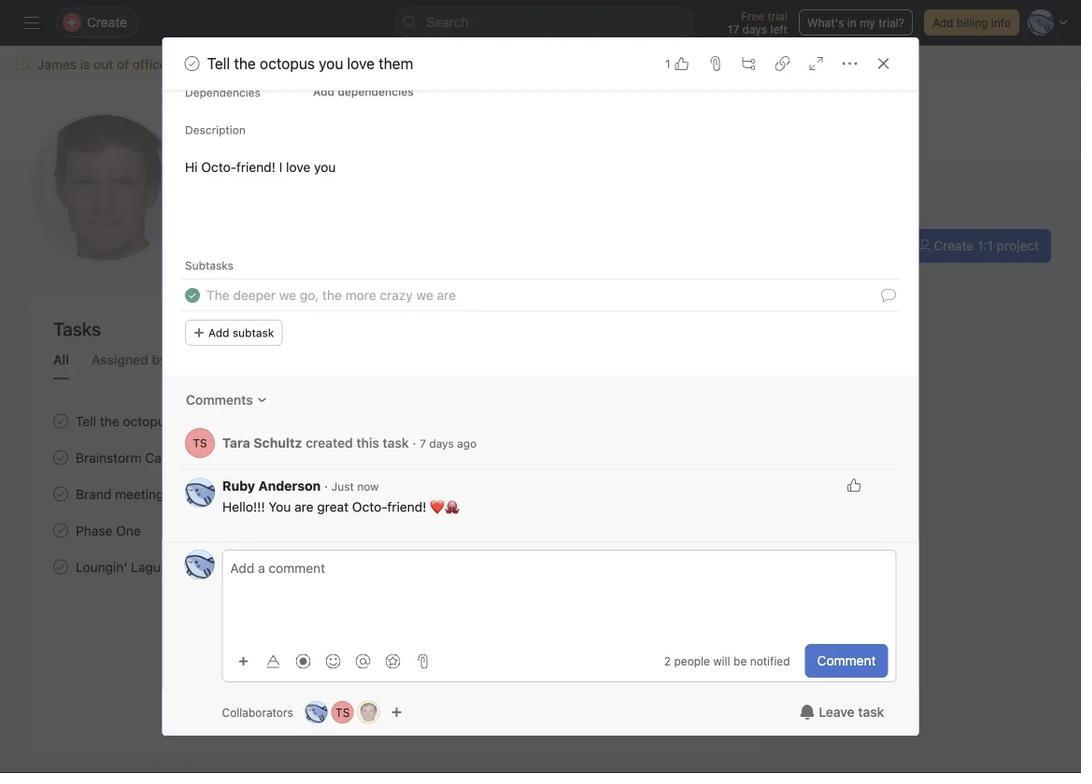 Task type: locate. For each thing, give the bounding box(es) containing it.
james left is
[[37, 57, 77, 72]]

days
[[743, 22, 768, 36], [429, 437, 454, 450]]

tell the octopus you love them dialog
[[162, 0, 920, 736]]

·
[[412, 435, 416, 451], [324, 479, 328, 494]]

california
[[145, 450, 202, 465]]

completed image left brainstorm
[[50, 446, 72, 469]]

tell the octopus you love them inside dialog
[[207, 55, 413, 72]]

2 vertical spatial completed checkbox
[[50, 519, 72, 542]]

completed image right office.
[[181, 52, 203, 75]]

the
[[234, 55, 256, 72], [100, 414, 119, 429], [196, 486, 216, 502]]

hello!!! you are great octo-friend!
[[222, 500, 430, 515]]

ra button left ruby on the left of the page
[[185, 478, 215, 508]]

completed image
[[181, 52, 203, 75], [50, 446, 72, 469], [50, 519, 72, 542]]

lemon
[[179, 559, 219, 575]]

octopus inside dialog
[[260, 55, 315, 72]]

1 completed checkbox from the top
[[50, 446, 72, 469]]

1 vertical spatial octopus
[[123, 414, 172, 429]]

tara schultz link
[[222, 435, 302, 451]]

marketing right drinks
[[571, 174, 639, 192]]

1 horizontal spatial ts
[[336, 706, 350, 719]]

0 horizontal spatial love
[[201, 414, 225, 429]]

0 vertical spatial tell
[[207, 55, 230, 72]]

completed checkbox left phase
[[50, 519, 72, 542]]

1 vertical spatial task
[[859, 705, 885, 720]]

1 vertical spatial ts button
[[332, 701, 354, 724]]

0 vertical spatial octopus
[[260, 55, 315, 72]]

james up beverage
[[209, 130, 294, 165]]

1 horizontal spatial add
[[313, 86, 334, 99]]

you
[[319, 55, 343, 72], [314, 160, 336, 175], [170, 352, 193, 367], [175, 414, 197, 429]]

completed image for brand meeting with the marketing team
[[50, 483, 72, 505]]

marketing
[[571, 174, 639, 192], [219, 486, 280, 502]]

them
[[379, 55, 413, 72], [229, 414, 260, 429]]

love inside main content
[[286, 160, 310, 175]]

completed checkbox left brand
[[50, 483, 72, 505]]

1 horizontal spatial love
[[286, 160, 310, 175]]

ts button left ja button
[[332, 701, 354, 724]]

drinks
[[524, 174, 567, 192]]

1 vertical spatial ra
[[192, 558, 207, 571]]

0 horizontal spatial james
[[37, 57, 77, 72]]

comments
[[186, 393, 253, 408]]

0 horizontal spatial tell
[[76, 414, 96, 429]]

attachments: add a file to this task, tell the octopus you love them image
[[708, 56, 723, 71]]

ra left ja button
[[309, 706, 324, 719]]

1 horizontal spatial them
[[379, 55, 413, 72]]

all
[[53, 352, 69, 367]]

search button
[[395, 7, 694, 37]]

completed image left phase
[[50, 519, 72, 542]]

you up brainstorm california cola flavors
[[175, 414, 197, 429]]

· left just
[[324, 479, 328, 494]]

1 vertical spatial completed image
[[50, 446, 72, 469]]

what's in my trial? button
[[799, 9, 913, 36]]

0 vertical spatial completed image
[[181, 52, 203, 75]]

completed image for loungin' laguna lemon lime
[[50, 556, 72, 578]]

0 vertical spatial friend!
[[236, 160, 275, 175]]

1 horizontal spatial friend!
[[387, 500, 426, 515]]

ts button left tara
[[185, 429, 215, 459]]

drisco's
[[465, 174, 520, 192]]

brainstorm california cola flavors
[[76, 450, 277, 465]]

completed image for tell
[[181, 52, 203, 75]]

0 horizontal spatial them
[[229, 414, 260, 429]]

the up brainstorm
[[100, 414, 119, 429]]

0 vertical spatial add
[[933, 16, 954, 29]]

attach a file or paste an image image
[[416, 654, 431, 669]]

completed image
[[181, 285, 203, 307], [50, 410, 72, 432], [50, 483, 72, 505], [50, 556, 72, 578]]

toolbar
[[231, 647, 436, 675]]

1 horizontal spatial tell
[[207, 55, 230, 72]]

love for completed option on the right of office.
[[347, 55, 375, 72]]

0 horizontal spatial days
[[429, 437, 454, 450]]

0 horizontal spatial task
[[382, 435, 409, 451]]

1 horizontal spatial marketing
[[571, 174, 639, 192]]

lime
[[223, 559, 252, 575]]

0 vertical spatial days
[[743, 22, 768, 36]]

1 horizontal spatial days
[[743, 22, 768, 36]]

1 vertical spatial add
[[313, 86, 334, 99]]

completed image left loungin'
[[50, 556, 72, 578]]

them up dependencies
[[379, 55, 413, 72]]

add inside add billing info button
[[933, 16, 954, 29]]

1 button
[[660, 50, 695, 77]]

Completed checkbox
[[181, 52, 203, 75], [181, 285, 203, 307], [50, 410, 72, 432], [50, 556, 72, 578]]

ja left 'hi'
[[79, 157, 131, 219]]

octo- down now
[[352, 500, 387, 515]]

tell for completed option on the right of office.
[[207, 55, 230, 72]]

ruby
[[222, 479, 255, 494]]

emoji image
[[326, 654, 341, 669]]

octopus
[[260, 55, 315, 72], [123, 414, 172, 429]]

octopus up dependencies
[[260, 55, 315, 72]]

search
[[427, 14, 469, 30]]

tell the octopus you love them
[[207, 55, 413, 72], [76, 414, 260, 429]]

2 completed checkbox from the top
[[50, 483, 72, 505]]

add for add dependencies
[[313, 86, 334, 99]]

0 vertical spatial tell the octopus you love them
[[207, 55, 413, 72]]

completed checkbox for brand
[[50, 483, 72, 505]]

Completed checkbox
[[50, 446, 72, 469], [50, 483, 72, 505], [50, 519, 72, 542]]

1 vertical spatial tell the octopus you love them
[[76, 414, 260, 429]]

ja left "add or remove collaborators" image
[[363, 706, 375, 719]]

in
[[848, 16, 857, 29]]

of
[[117, 57, 129, 72]]

0 horizontal spatial octo-
[[201, 160, 236, 175]]

octopus for completed option under all
[[123, 414, 172, 429]]

0 horizontal spatial octopus
[[123, 414, 172, 429]]

ts left ja button
[[336, 706, 350, 719]]

can
[[343, 174, 370, 192]]

tell
[[207, 55, 230, 72], [76, 414, 96, 429]]

1 vertical spatial ·
[[324, 479, 328, 494]]

tell up brainstorm
[[76, 414, 96, 429]]

brainstorm
[[76, 450, 142, 465]]

love right i
[[286, 160, 310, 175]]

them up tara
[[229, 414, 260, 429]]

0 horizontal spatial ts
[[193, 437, 207, 450]]

0 vertical spatial them
[[379, 55, 413, 72]]

1 horizontal spatial octopus
[[260, 55, 315, 72]]

2 vertical spatial add
[[208, 327, 229, 340]]

2 vertical spatial completed image
[[50, 519, 72, 542]]

the up dependencies
[[234, 55, 256, 72]]

0 vertical spatial love
[[347, 55, 375, 72]]

the right with
[[196, 486, 216, 502]]

ts button
[[185, 429, 215, 459], [332, 701, 354, 724]]

days right 17
[[743, 22, 768, 36]]

add left the 'subtask'
[[208, 327, 229, 340]]

2 vertical spatial the
[[196, 486, 216, 502]]

toolbar inside tell the octopus you love them dialog
[[231, 647, 436, 675]]

marketing down flavors
[[219, 486, 280, 502]]

what's
[[808, 16, 845, 29]]

is
[[80, 57, 90, 72]]

2 horizontal spatial love
[[347, 55, 375, 72]]

3 completed checkbox from the top
[[50, 519, 72, 542]]

0 vertical spatial ja
[[79, 157, 131, 219]]

add left dependencies
[[313, 86, 334, 99]]

more actions for this task image
[[843, 56, 858, 71]]

add inside "add subtask" button
[[208, 327, 229, 340]]

them inside dialog
[[379, 55, 413, 72]]

days inside tara schultz created this task · 7 days ago
[[429, 437, 454, 450]]

1 vertical spatial ts
[[336, 706, 350, 719]]

leave task button
[[788, 696, 897, 729]]

add for add billing info
[[933, 16, 954, 29]]

add or remove collaborators image
[[391, 707, 403, 718]]

add dependencies
[[313, 86, 413, 99]]

councilor
[[374, 174, 439, 192]]

friend!
[[236, 160, 275, 175], [387, 500, 426, 515]]

· left 7
[[412, 435, 416, 451]]

james
[[37, 57, 77, 72], [209, 130, 294, 165]]

1 vertical spatial friend!
[[387, 500, 426, 515]]

0 horizontal spatial add
[[208, 327, 229, 340]]

1 vertical spatial love
[[286, 160, 310, 175]]

days right 7
[[429, 437, 454, 450]]

0 vertical spatial ts
[[193, 437, 207, 450]]

main content containing hi octo-friend! i love you
[[162, 0, 920, 541]]

task inside button
[[859, 705, 885, 720]]

tell the octopus you love them up the add dependencies button
[[207, 55, 413, 72]]

james inside james beverage brewer & can councilor for drisco's drinks marketing department
[[209, 130, 294, 165]]

completed image left brand
[[50, 483, 72, 505]]

tasks
[[53, 318, 101, 340]]

department
[[209, 197, 290, 215]]

tell up dependencies
[[207, 55, 230, 72]]

create
[[934, 238, 975, 253]]

friend! left i
[[236, 160, 275, 175]]

2 horizontal spatial the
[[234, 55, 256, 72]]

i
[[279, 160, 282, 175]]

0 vertical spatial marketing
[[571, 174, 639, 192]]

add subtask image
[[742, 56, 757, 71]]

james for james is out of office.
[[37, 57, 77, 72]]

0 vertical spatial ra button
[[185, 478, 215, 508]]

1 vertical spatial tell
[[76, 414, 96, 429]]

ra left ruby on the left of the page
[[192, 487, 207, 500]]

ra button left lime
[[185, 550, 215, 580]]

0 vertical spatial james
[[37, 57, 77, 72]]

octo-
[[201, 160, 236, 175], [352, 500, 387, 515]]

1 vertical spatial marketing
[[219, 486, 280, 502]]

1 vertical spatial james
[[209, 130, 294, 165]]

1 vertical spatial them
[[229, 414, 260, 429]]

tara
[[222, 435, 250, 451]]

1 vertical spatial octo-
[[352, 500, 387, 515]]

0 horizontal spatial ·
[[324, 479, 328, 494]]

1 vertical spatial completed checkbox
[[50, 483, 72, 505]]

tasks tabs tab list
[[31, 350, 759, 381]]

office.
[[133, 57, 171, 72]]

0 vertical spatial ts button
[[185, 429, 215, 459]]

ago
[[457, 437, 477, 450]]

0 vertical spatial ra
[[192, 487, 207, 500]]

ra button left ja button
[[305, 701, 328, 724]]

0 horizontal spatial ja
[[79, 157, 131, 219]]

you left can
[[314, 160, 336, 175]]

0 vertical spatial completed checkbox
[[50, 446, 72, 469]]

2 vertical spatial ra
[[309, 706, 324, 719]]

0 horizontal spatial marketing
[[219, 486, 280, 502]]

tell the octopus you love them up california at the left of the page
[[76, 414, 260, 429]]

tara schultz created this task · 7 days ago
[[222, 435, 477, 451]]

ra button
[[185, 478, 215, 508], [185, 550, 215, 580], [305, 701, 328, 724]]

days inside free trial 17 days left
[[743, 22, 768, 36]]

octopus up california at the left of the page
[[123, 414, 172, 429]]

completed checkbox for phase
[[50, 519, 72, 542]]

task right leave
[[859, 705, 885, 720]]

friend! left ❤️ image
[[387, 500, 426, 515]]

dependencies
[[185, 86, 260, 100]]

main content
[[162, 0, 920, 541]]

1 horizontal spatial ja
[[363, 706, 375, 719]]

add dependencies button
[[304, 79, 422, 105]]

octo- right 'hi'
[[201, 160, 236, 175]]

add left the billing
[[933, 16, 954, 29]]

collaborating with you tab
[[215, 350, 354, 380]]

ra left lime
[[192, 558, 207, 571]]

0 horizontal spatial the
[[100, 414, 119, 429]]

add inside the add dependencies button
[[313, 86, 334, 99]]

2 horizontal spatial add
[[933, 16, 954, 29]]

completed image for brainstorm
[[50, 446, 72, 469]]

you right by
[[170, 352, 193, 367]]

love down comments
[[201, 414, 225, 429]]

tell inside dialog
[[207, 55, 230, 72]]

2 vertical spatial love
[[201, 414, 225, 429]]

task left 7
[[382, 435, 409, 451]]

0 vertical spatial ·
[[412, 435, 416, 451]]

completed image down all
[[50, 410, 72, 432]]

0 vertical spatial task
[[382, 435, 409, 451]]

create 1:1 project button
[[904, 229, 1052, 263]]

create 1:1 project
[[934, 238, 1040, 253]]

now
[[357, 481, 379, 494]]

1 horizontal spatial james
[[209, 130, 294, 165]]

❤️ image
[[430, 500, 445, 515]]

ts left tara
[[193, 437, 207, 450]]

1 vertical spatial ja
[[363, 706, 375, 719]]

assigned
[[91, 352, 149, 367]]

tell the octopus you love them for completed option on the right of office.
[[207, 55, 413, 72]]

1 horizontal spatial task
[[859, 705, 885, 720]]

love
[[347, 55, 375, 72], [286, 160, 310, 175], [201, 414, 225, 429]]

0 vertical spatial the
[[234, 55, 256, 72]]

task inside main content
[[382, 435, 409, 451]]

add subtask
[[208, 327, 274, 340]]

1 vertical spatial days
[[429, 437, 454, 450]]

love up the add dependencies button
[[347, 55, 375, 72]]

completed checkbox left brainstorm
[[50, 446, 72, 469]]



Task type: describe. For each thing, give the bounding box(es) containing it.
1 horizontal spatial ·
[[412, 435, 416, 451]]

for
[[442, 174, 461, 192]]

completed checkbox down "subtasks"
[[181, 285, 203, 307]]

them for completed option under all
[[229, 414, 260, 429]]

0 horizontal spatial ts button
[[185, 429, 215, 459]]

search list box
[[395, 7, 694, 37]]

will
[[714, 655, 731, 668]]

trial?
[[879, 16, 905, 29]]

description
[[185, 124, 245, 137]]

you up the add dependencies button
[[319, 55, 343, 72]]

this
[[356, 435, 379, 451]]

free trial 17 days left
[[728, 9, 788, 36]]

the inside dialog
[[234, 55, 256, 72]]

love for completed option under all
[[201, 414, 225, 429]]

at mention image
[[356, 654, 371, 669]]

copy task link image
[[776, 56, 790, 71]]

anderson
[[258, 479, 320, 494]]

add billing info
[[933, 16, 1012, 29]]

project
[[997, 238, 1040, 253]]

collaborators
[[222, 706, 293, 719]]

1 horizontal spatial the
[[196, 486, 216, 502]]

completed checkbox down all
[[50, 410, 72, 432]]

ja button
[[358, 701, 380, 724]]

you
[[268, 500, 291, 515]]

1 horizontal spatial ts button
[[332, 701, 354, 724]]

collapse task pane image
[[877, 56, 891, 71]]

0 vertical spatial octo-
[[201, 160, 236, 175]]

dependencies
[[337, 86, 413, 99]]

add subtask button
[[185, 320, 282, 346]]

🐙 image
[[445, 500, 460, 515]]

left
[[771, 22, 788, 36]]

leave task
[[819, 705, 885, 720]]

you inside tasks tabs tab list
[[170, 352, 193, 367]]

1:1
[[978, 238, 994, 253]]

team
[[283, 486, 313, 502]]

leave
[[819, 705, 855, 720]]

cola
[[206, 450, 233, 465]]

brand meeting with the marketing team
[[76, 486, 313, 502]]

with
[[168, 486, 193, 502]]

ra inside main content
[[192, 487, 207, 500]]

be
[[734, 655, 747, 668]]

hi
[[185, 160, 197, 175]]

free
[[741, 9, 765, 22]]

appreciations image
[[386, 654, 401, 669]]

people
[[675, 655, 711, 668]]

completed checkbox left loungin'
[[50, 556, 72, 578]]

ruby anderson link
[[222, 479, 320, 494]]

insert an object image
[[238, 656, 249, 667]]

1 vertical spatial the
[[100, 414, 119, 429]]

tell for completed option under all
[[76, 414, 96, 429]]

completed image for phase
[[50, 519, 72, 542]]

tell the octopus you love them for completed option under all
[[76, 414, 260, 429]]

marketing inside james beverage brewer & can councilor for drisco's drinks marketing department
[[571, 174, 639, 192]]

what's in my trial?
[[808, 16, 905, 29]]

flavors
[[237, 450, 277, 465]]

completed checkbox right office.
[[181, 52, 203, 75]]

&
[[329, 174, 339, 192]]

phase
[[76, 523, 113, 538]]

1 vertical spatial ra button
[[185, 550, 215, 580]]

comments button
[[173, 384, 280, 417]]

james is out of office.
[[37, 57, 171, 72]]

one
[[116, 523, 141, 538]]

ja inside ja button
[[363, 706, 375, 719]]

full screen image
[[809, 56, 824, 71]]

subtasks
[[185, 259, 233, 273]]

0 horizontal spatial friend!
[[236, 160, 275, 175]]

loungin'
[[76, 559, 127, 575]]

1
[[666, 57, 671, 70]]

trial
[[768, 9, 788, 22]]

add for add subtask
[[208, 327, 229, 340]]

info
[[992, 16, 1012, 29]]

meeting
[[115, 486, 164, 502]]

hello!!!
[[222, 500, 265, 515]]

notified
[[750, 655, 791, 668]]

2 vertical spatial ra button
[[305, 701, 328, 724]]

record a video image
[[296, 654, 311, 669]]

billing
[[957, 16, 989, 29]]

completed checkbox for brainstorm
[[50, 446, 72, 469]]

formatting image
[[266, 654, 281, 669]]

hi octo-friend! i love you
[[185, 160, 336, 175]]

subtask
[[232, 327, 274, 340]]

ts inside main content
[[193, 437, 207, 450]]

2 people will be notified
[[665, 655, 791, 668]]

created
[[305, 435, 353, 451]]

brewer
[[277, 174, 325, 192]]

comment
[[818, 653, 877, 669]]

you inside main content
[[314, 160, 336, 175]]

comment button
[[806, 644, 889, 678]]

17
[[728, 22, 740, 36]]

Task Name text field
[[206, 286, 456, 306]]

brand
[[76, 486, 112, 502]]

just
[[331, 481, 354, 494]]

beverage
[[209, 174, 273, 192]]

phase one
[[76, 523, 141, 538]]

laguna
[[131, 559, 175, 575]]

them for completed option on the right of office.
[[379, 55, 413, 72]]

by
[[152, 352, 167, 367]]

james beverage brewer & can councilor for drisco's drinks marketing department
[[209, 130, 639, 215]]

octopus for completed option on the right of office.
[[260, 55, 315, 72]]

completed image down "subtasks"
[[181, 285, 203, 307]]

7
[[420, 437, 426, 450]]

1 horizontal spatial octo-
[[352, 500, 387, 515]]

great
[[317, 500, 348, 515]]

2
[[665, 655, 671, 668]]

loungin' laguna lemon lime
[[76, 559, 252, 575]]

0 likes. click to like this task image
[[847, 478, 862, 493]]

add billing info button
[[925, 9, 1020, 36]]

are
[[294, 500, 313, 515]]

completed image for tell the octopus you love them
[[50, 410, 72, 432]]

assigned by you
[[91, 352, 193, 367]]

schultz
[[253, 435, 302, 451]]

out
[[94, 57, 113, 72]]

0 comments. click to go to subtask details and comments image
[[881, 288, 896, 303]]

ruby anderson · just now
[[222, 479, 379, 494]]

james for james beverage brewer & can councilor for drisco's drinks marketing department
[[209, 130, 294, 165]]

my
[[860, 16, 876, 29]]



Task type: vqa. For each thing, say whether or not it's contained in the screenshot.
Extra delight Adds additional celebrations and delightful surprises to the product experience. Share feedback
no



